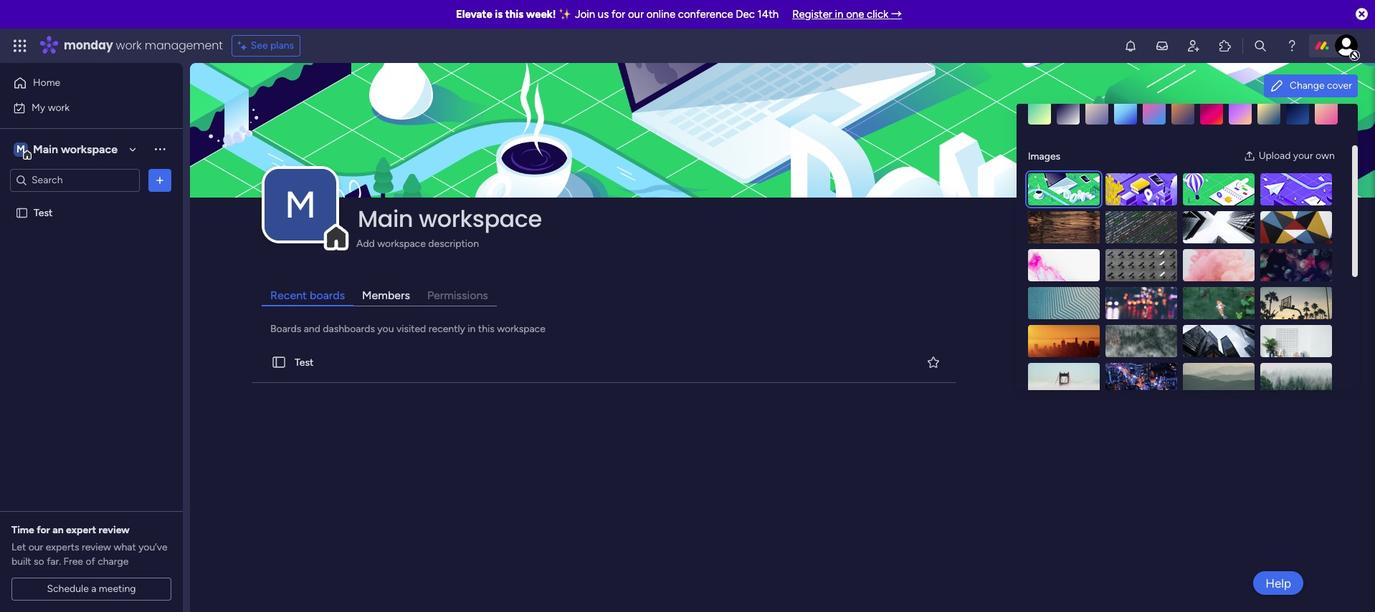 Task type: describe. For each thing, give the bounding box(es) containing it.
monday
[[64, 37, 113, 54]]

permissions
[[427, 289, 488, 303]]

m for workspace image
[[285, 183, 316, 227]]

photo icon image
[[1244, 151, 1255, 162]]

description
[[428, 238, 479, 250]]

boards
[[270, 323, 301, 336]]

1 vertical spatial in
[[468, 323, 476, 336]]

time for an expert review let our experts review what you've built so far. free of charge
[[11, 525, 167, 569]]

test list box
[[0, 198, 183, 419]]

elevate
[[456, 8, 492, 21]]

elevate is this week! ✨ join us for our online conference dec 14th
[[456, 8, 779, 21]]

plans
[[270, 39, 294, 52]]

Search in workspace field
[[30, 172, 120, 189]]

workspace inside workspace selection 'element'
[[61, 142, 118, 156]]

is
[[495, 8, 503, 21]]

public board image
[[15, 206, 29, 220]]

what
[[114, 542, 136, 554]]

add workspace description
[[356, 238, 479, 250]]

click
[[867, 8, 889, 21]]

built
[[11, 556, 31, 569]]

a
[[91, 584, 96, 596]]

free
[[63, 556, 83, 569]]

upload your own button
[[1238, 145, 1341, 168]]

work for monday
[[116, 37, 142, 54]]

management
[[145, 37, 223, 54]]

options image
[[153, 173, 167, 187]]

far.
[[47, 556, 61, 569]]

see plans button
[[231, 35, 301, 57]]

expert
[[66, 525, 96, 537]]

my work button
[[9, 96, 154, 119]]

cover
[[1327, 80, 1352, 92]]

schedule
[[47, 584, 89, 596]]

Main workspace field
[[354, 203, 1317, 235]]

my
[[32, 101, 45, 114]]

week!
[[526, 8, 556, 21]]

14th
[[758, 8, 779, 21]]

online
[[646, 8, 675, 21]]

time
[[11, 525, 34, 537]]

you've
[[138, 542, 167, 554]]

my work
[[32, 101, 70, 114]]

test for public board image
[[295, 357, 314, 369]]

workspace image
[[14, 142, 28, 157]]

add to favorites image
[[926, 355, 941, 370]]

public board image
[[271, 355, 287, 371]]

test for public board icon
[[34, 207, 53, 219]]

add
[[356, 238, 375, 250]]

invite members image
[[1187, 39, 1201, 53]]

upload
[[1259, 150, 1291, 162]]

your
[[1293, 150, 1313, 162]]

experts
[[46, 542, 79, 554]]

m button
[[265, 169, 336, 241]]

members
[[362, 289, 410, 303]]

images
[[1028, 150, 1060, 162]]

register in one click → link
[[792, 8, 902, 21]]

see plans
[[251, 39, 294, 52]]

charge
[[98, 556, 129, 569]]

0 vertical spatial review
[[99, 525, 130, 537]]

one
[[846, 8, 864, 21]]



Task type: vqa. For each thing, say whether or not it's contained in the screenshot.
Item
no



Task type: locate. For each thing, give the bounding box(es) containing it.
register
[[792, 8, 832, 21]]

home
[[33, 77, 60, 89]]

0 vertical spatial this
[[505, 8, 524, 21]]

main workspace up search in workspace "field"
[[33, 142, 118, 156]]

work
[[116, 37, 142, 54], [48, 101, 70, 114]]

test right public board image
[[295, 357, 314, 369]]

m
[[17, 143, 25, 155], [285, 183, 316, 227]]

boards
[[310, 289, 345, 303]]

inbox image
[[1155, 39, 1169, 53]]

1 vertical spatial work
[[48, 101, 70, 114]]

in left one
[[835, 8, 843, 21]]

so
[[34, 556, 44, 569]]

our up so
[[28, 542, 43, 554]]

0 vertical spatial work
[[116, 37, 142, 54]]

select product image
[[13, 39, 27, 53]]

meeting
[[99, 584, 136, 596]]

0 horizontal spatial main workspace
[[33, 142, 118, 156]]

0 vertical spatial test
[[34, 207, 53, 219]]

1 vertical spatial test
[[295, 357, 314, 369]]

you
[[377, 323, 394, 336]]

monday work management
[[64, 37, 223, 54]]

0 vertical spatial our
[[628, 8, 644, 21]]

for right us
[[612, 8, 625, 21]]

0 horizontal spatial this
[[478, 323, 495, 336]]

0 vertical spatial main
[[33, 142, 58, 156]]

0 horizontal spatial in
[[468, 323, 476, 336]]

join
[[575, 8, 595, 21]]

change cover
[[1290, 80, 1352, 92]]

work right my
[[48, 101, 70, 114]]

1 horizontal spatial in
[[835, 8, 843, 21]]

1 horizontal spatial test
[[295, 357, 314, 369]]

upload your own
[[1259, 150, 1335, 162]]

see
[[251, 39, 268, 52]]

0 horizontal spatial our
[[28, 542, 43, 554]]

for inside the 'time for an expert review let our experts review what you've built so far. free of charge'
[[37, 525, 50, 537]]

work for my
[[48, 101, 70, 114]]

1 horizontal spatial this
[[505, 8, 524, 21]]

review up of
[[82, 542, 111, 554]]

work right 'monday'
[[116, 37, 142, 54]]

→
[[891, 8, 902, 21]]

workspace options image
[[153, 142, 167, 156]]

in
[[835, 8, 843, 21], [468, 323, 476, 336]]

0 horizontal spatial for
[[37, 525, 50, 537]]

this
[[505, 8, 524, 21], [478, 323, 495, 336]]

0 vertical spatial in
[[835, 8, 843, 21]]

1 vertical spatial this
[[478, 323, 495, 336]]

1 vertical spatial review
[[82, 542, 111, 554]]

own
[[1316, 150, 1335, 162]]

m inside workspace icon
[[17, 143, 25, 155]]

apps image
[[1218, 39, 1232, 53]]

1 horizontal spatial work
[[116, 37, 142, 54]]

m inside workspace image
[[285, 183, 316, 227]]

1 horizontal spatial our
[[628, 8, 644, 21]]

dashboards
[[323, 323, 375, 336]]

0 vertical spatial main workspace
[[33, 142, 118, 156]]

test inside list box
[[34, 207, 53, 219]]

0 horizontal spatial main
[[33, 142, 58, 156]]

and
[[304, 323, 320, 336]]

help button
[[1253, 572, 1303, 596]]

workspace image
[[265, 169, 336, 241]]

our
[[628, 8, 644, 21], [28, 542, 43, 554]]

workspace selection element
[[14, 141, 120, 160]]

0 horizontal spatial work
[[48, 101, 70, 114]]

0 horizontal spatial m
[[17, 143, 25, 155]]

1 vertical spatial main workspace
[[358, 203, 542, 235]]

test link
[[250, 343, 959, 384]]

recent boards
[[270, 289, 345, 303]]

boards and dashboards you visited recently in this workspace
[[270, 323, 545, 336]]

work inside button
[[48, 101, 70, 114]]

this right the is
[[505, 8, 524, 21]]

main workspace
[[33, 142, 118, 156], [358, 203, 542, 235]]

register in one click →
[[792, 8, 902, 21]]

0 vertical spatial m
[[17, 143, 25, 155]]

an
[[53, 525, 64, 537]]

for left an
[[37, 525, 50, 537]]

this right recently
[[478, 323, 495, 336]]

schedule a meeting
[[47, 584, 136, 596]]

help image
[[1285, 39, 1299, 53]]

main right workspace icon
[[33, 142, 58, 156]]

test right public board icon
[[34, 207, 53, 219]]

1 vertical spatial for
[[37, 525, 50, 537]]

0 vertical spatial for
[[612, 8, 625, 21]]

main
[[33, 142, 58, 156], [358, 203, 413, 235]]

change
[[1290, 80, 1325, 92]]

recently
[[429, 323, 465, 336]]

recent
[[270, 289, 307, 303]]

1 horizontal spatial for
[[612, 8, 625, 21]]

main inside workspace selection 'element'
[[33, 142, 58, 156]]

help
[[1266, 577, 1291, 591]]

home button
[[9, 72, 154, 95]]

visited
[[396, 323, 426, 336]]

search everything image
[[1253, 39, 1268, 53]]

review
[[99, 525, 130, 537], [82, 542, 111, 554]]

review up what
[[99, 525, 130, 537]]

option
[[0, 200, 183, 203]]

us
[[598, 8, 609, 21]]

in right recently
[[468, 323, 476, 336]]

dec
[[736, 8, 755, 21]]

main workspace up description
[[358, 203, 542, 235]]

1 horizontal spatial main workspace
[[358, 203, 542, 235]]

workspace
[[61, 142, 118, 156], [419, 203, 542, 235], [377, 238, 426, 250], [497, 323, 545, 336]]

notifications image
[[1123, 39, 1138, 53]]

main up add
[[358, 203, 413, 235]]

m for workspace icon
[[17, 143, 25, 155]]

1 horizontal spatial m
[[285, 183, 316, 227]]

change cover button
[[1264, 75, 1358, 98]]

1 vertical spatial main
[[358, 203, 413, 235]]

of
[[86, 556, 95, 569]]

brad klo image
[[1335, 34, 1358, 57]]

1 vertical spatial our
[[28, 542, 43, 554]]

our left online
[[628, 8, 644, 21]]

✨
[[559, 8, 572, 21]]

schedule a meeting button
[[11, 579, 171, 602]]

conference
[[678, 8, 733, 21]]

1 vertical spatial m
[[285, 183, 316, 227]]

0 horizontal spatial test
[[34, 207, 53, 219]]

main workspace inside workspace selection 'element'
[[33, 142, 118, 156]]

1 horizontal spatial main
[[358, 203, 413, 235]]

let
[[11, 542, 26, 554]]

our inside the 'time for an expert review let our experts review what you've built so far. free of charge'
[[28, 542, 43, 554]]

for
[[612, 8, 625, 21], [37, 525, 50, 537]]

test
[[34, 207, 53, 219], [295, 357, 314, 369]]



